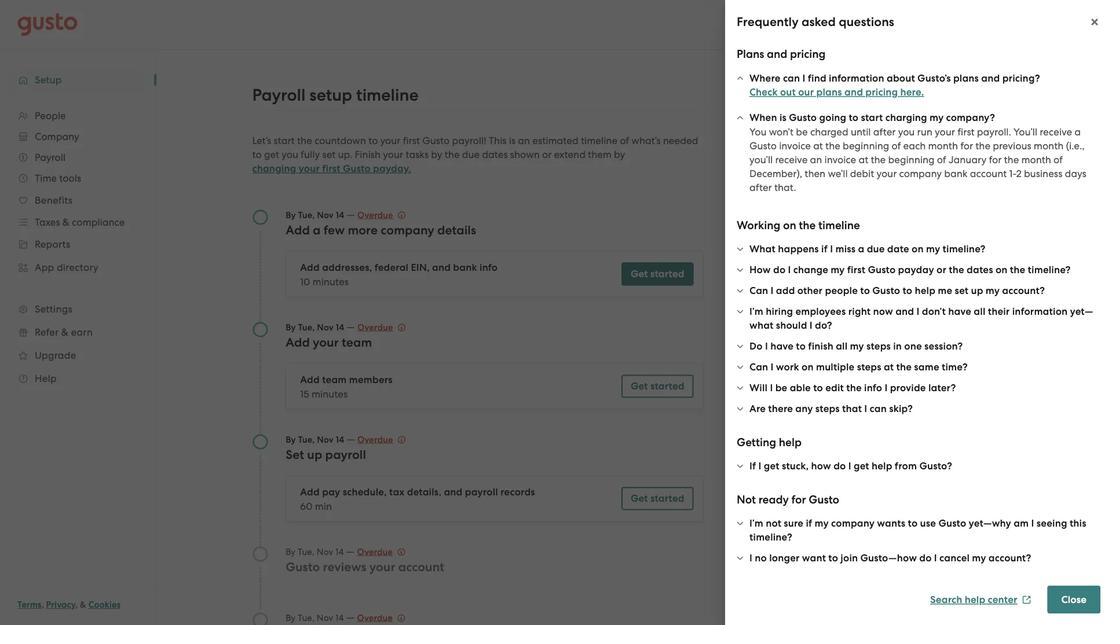 Task type: vqa. For each thing, say whether or not it's contained in the screenshot.
New Custom Report link
no



Task type: locate. For each thing, give the bounding box(es) containing it.
3 get started button from the top
[[621, 487, 694, 511]]

14 up reviews
[[336, 547, 344, 557]]

by for add your team
[[286, 322, 296, 333]]

, left cookies
[[75, 600, 78, 610]]

1 vertical spatial do
[[834, 460, 846, 472]]

you'll up december),
[[749, 154, 773, 165]]

nov up reviews
[[317, 547, 333, 557]]

2 tue, from the top
[[298, 322, 315, 333]]

up down the 'everything'
[[838, 195, 850, 207]]

2 by from the top
[[286, 322, 296, 333]]

1 vertical spatial get started button
[[621, 375, 694, 398]]

nov up set up payroll
[[317, 435, 334, 445]]

you inside let's start the countdown to your first gusto payroll! this is an estimated                     timeline of what's needed to get you fully set up.
[[282, 149, 298, 160]]

2 vertical spatial set
[[955, 285, 969, 297]]

my right sure
[[815, 518, 829, 530]]

0 vertical spatial a
[[1074, 126, 1081, 138]]

that.
[[774, 182, 796, 193]]

of inside the download our handy checklist of everything you'll need to get set up for your first payroll.
[[978, 167, 987, 179]]

1 vertical spatial get
[[631, 381, 648, 392]]

is inside let's start the countdown to your first gusto payroll! this is an estimated                     timeline of what's needed to get you fully set up.
[[509, 135, 516, 147]]

where can i find information about gusto's plans and pricing?
[[749, 72, 1040, 84]]

overdue for your
[[357, 547, 393, 557]]

company up need
[[899, 168, 942, 179]]

gusto reviews your account
[[286, 560, 444, 575]]

timeline up 'miss'
[[818, 219, 860, 232]]

3 14 from the top
[[336, 435, 344, 445]]

an inside you won't be charged until after you run your first payroll. you'll receive a gusto invoice at the beginning of each month for the previous month (i.e., you'll receive an invoice at the beginning of january for the month of december), then we'll debit your company bank account 1-2 business days after that.
[[810, 154, 822, 165]]

all inside i'm hiring employees right now and i don't have all their information yet— what should i do?
[[974, 306, 985, 318]]

1 horizontal spatial after
[[873, 126, 896, 138]]

1 vertical spatial start
[[274, 135, 295, 147]]

checklist down january
[[937, 167, 976, 179]]

get down january
[[952, 181, 967, 193]]

3 tue, from the top
[[298, 435, 315, 445]]

3 started from the top
[[650, 493, 684, 505]]

for up sure
[[791, 493, 806, 506]]

list
[[0, 105, 156, 390]]

0 horizontal spatial &
[[61, 327, 68, 338]]

by for add a few more company details
[[286, 210, 296, 220]]

have inside i'm hiring employees right now and i don't have all their information yet— what should i do?
[[948, 306, 971, 318]]

0 vertical spatial what
[[838, 147, 867, 160]]

min
[[315, 501, 332, 512]]

set inside frequently asked questions dialog
[[955, 285, 969, 297]]

on right the work
[[802, 361, 814, 373]]

your inside let's start the countdown to your first gusto payroll! this is an estimated                     timeline of what's needed to get you fully set up.
[[380, 135, 400, 147]]

bank down details
[[453, 262, 477, 274]]

company up the ein, at the left top of page
[[381, 223, 434, 237]]

up inside the download our handy checklist of everything you'll need to get set up for your first payroll.
[[838, 195, 850, 207]]

don't
[[922, 306, 946, 318]]

1 horizontal spatial ready
[[911, 147, 941, 160]]

1 14 from the top
[[336, 210, 344, 220]]

overdue button up add a few more company details
[[357, 208, 406, 222]]

2 by from the left
[[614, 149, 625, 160]]

find
[[808, 72, 826, 84]]

of left what's
[[620, 135, 629, 147]]

— for team
[[346, 321, 355, 333]]

frequently asked questions dialog
[[725, 0, 1112, 626]]

on right date
[[912, 243, 924, 255]]

get
[[264, 149, 279, 160], [952, 181, 967, 193], [764, 460, 779, 472], [854, 460, 869, 472]]

or up me at the top
[[937, 264, 946, 276]]

0 horizontal spatial bank
[[453, 262, 477, 274]]

tue, for reviews
[[298, 547, 314, 557]]

do
[[749, 341, 763, 352]]

— for payroll
[[346, 434, 355, 445]]

tue, for up
[[298, 435, 315, 445]]

tue, for a
[[298, 210, 315, 220]]

1 vertical spatial ready
[[758, 493, 789, 506]]

1 vertical spatial what
[[749, 243, 775, 255]]

do?
[[815, 320, 832, 332]]

add pay schedule, tax details, and payroll records 60 min
[[300, 487, 535, 512]]

overdue button up members
[[357, 321, 406, 334]]

privacy
[[46, 600, 75, 610]]

gusto—how
[[860, 553, 917, 564]]

1 vertical spatial company
[[381, 223, 434, 237]]

refer
[[35, 327, 59, 338]]

company inside you won't be charged until after you run your first payroll. you'll receive a gusto invoice at the beginning of each month for the previous month (i.e., you'll receive an invoice at the beginning of january for the month of december), then we'll debit your company bank account 1-2 business days after that.
[[899, 168, 942, 179]]

add inside add team members 15 minutes
[[300, 374, 320, 386]]

for down the 'everything'
[[852, 195, 865, 207]]

for up january
[[960, 140, 973, 151]]

steps down edit in the right bottom of the page
[[815, 403, 840, 415]]

1 vertical spatial a
[[313, 223, 321, 237]]

nov
[[317, 210, 334, 220], [317, 322, 334, 333], [317, 435, 334, 445], [317, 547, 333, 557], [317, 613, 333, 623]]

1 horizontal spatial start
[[861, 112, 883, 124]]

won't
[[769, 126, 794, 138]]

2 horizontal spatial timeline?
[[1028, 264, 1071, 276]]

2 14 from the top
[[336, 322, 344, 333]]

3 overdue button from the top
[[357, 433, 406, 447]]

get started for payroll
[[631, 493, 684, 505]]

i'm inside i'm hiring employees right now and i don't have all their information yet— what should i do?
[[749, 306, 763, 318]]

a right 'miss'
[[858, 243, 864, 255]]

0 vertical spatial pricing
[[790, 47, 826, 61]]

1 i'm from the top
[[749, 306, 763, 318]]

1 horizontal spatial or
[[937, 264, 946, 276]]

team inside add team members 15 minutes
[[322, 374, 347, 386]]

account?
[[1002, 285, 1045, 297], [989, 553, 1031, 564]]

all
[[974, 306, 985, 318], [836, 341, 847, 352]]

0 horizontal spatial due
[[462, 149, 480, 160]]

1 tue, from the top
[[298, 210, 315, 220]]

1 horizontal spatial ,
[[75, 600, 78, 610]]

or for payday
[[937, 264, 946, 276]]

14 for your
[[336, 322, 344, 333]]

0 vertical spatial be
[[796, 126, 808, 138]]

gusto inside you won't be charged until after you run your first payroll. you'll receive a gusto invoice at the beginning of each month for the previous month (i.e., you'll receive an invoice at the beginning of january for the month of december), then we'll debit your company bank account 1-2 business days after that.
[[749, 140, 777, 151]]

setup link
[[12, 70, 145, 90]]

0 vertical spatial checklist
[[937, 167, 976, 179]]

sure
[[784, 518, 803, 530]]

and inside i'm hiring employees right now and i don't have all their information yet— what should i do?
[[896, 306, 914, 318]]

5 overdue button from the top
[[357, 611, 406, 625]]

1 by from the top
[[286, 210, 296, 220]]

gusto?
[[919, 460, 952, 472]]

i inside i'm not sure if my company wants to use gusto yet—why am i seeing this timeline?
[[1031, 518, 1034, 530]]

company up join
[[831, 518, 875, 530]]

download up the 'everything'
[[838, 167, 885, 179]]

download
[[838, 167, 885, 179], [852, 214, 900, 226]]

4 14 from the top
[[336, 547, 344, 557]]

set for can i add other people to gusto to help me set up my account?
[[955, 285, 969, 297]]

details,
[[407, 487, 441, 498]]

0 vertical spatial dates
[[482, 149, 508, 160]]

me
[[938, 285, 952, 297]]

0 horizontal spatial set
[[322, 149, 335, 160]]

2 i'm from the top
[[749, 518, 763, 530]]

1 get started button from the top
[[621, 263, 694, 286]]

1 horizontal spatial if
[[821, 243, 828, 255]]

have
[[882, 147, 908, 160], [948, 306, 971, 318], [770, 341, 794, 352]]

what
[[749, 320, 773, 332]]

0 horizontal spatial an
[[518, 135, 530, 147]]

payroll. inside you won't be charged until after you run your first payroll. you'll receive a gusto invoice at the beginning of each month for the previous month (i.e., you'll receive an invoice at the beginning of january for the month of december), then we'll debit your company bank account 1-2 business days after that.
[[977, 126, 1011, 138]]

steps down do i have to finish all my steps in one session?
[[857, 361, 881, 373]]

3 get started from the top
[[631, 493, 684, 505]]

0 horizontal spatial start
[[274, 135, 295, 147]]

started for add your team
[[650, 381, 684, 392]]

gusto inside let's start the countdown to your first gusto payroll! this is an estimated                     timeline of what's needed to get you fully set up.
[[422, 135, 450, 147]]

help
[[915, 285, 935, 297], [779, 436, 802, 449], [872, 460, 892, 472], [965, 594, 985, 606]]

overdue up "add your team"
[[357, 322, 393, 333]]

how
[[749, 264, 771, 276]]

payroll left records
[[465, 487, 498, 498]]

nov for a
[[317, 210, 334, 220]]

1 , from the left
[[41, 600, 44, 610]]

0 vertical spatial timeline
[[356, 85, 419, 105]]

get inside let's start the countdown to your first gusto payroll! this is an estimated                     timeline of what's needed to get you fully set up.
[[264, 149, 279, 160]]

what inside frequently asked questions dialog
[[749, 243, 775, 255]]

1 vertical spatial or
[[937, 264, 946, 276]]

0 horizontal spatial you'll
[[749, 154, 773, 165]]

app
[[35, 262, 54, 273]]

1 horizontal spatial company
[[831, 518, 875, 530]]

3 get from the top
[[631, 493, 648, 505]]

payroll. up "previous"
[[977, 126, 1011, 138]]

ready
[[911, 147, 941, 160], [758, 493, 789, 506]]

4 overdue button from the top
[[357, 545, 406, 559]]

0 vertical spatial circle blank image
[[252, 546, 268, 563]]

2 horizontal spatial up
[[971, 285, 983, 297]]

wants
[[877, 518, 905, 530]]

1 vertical spatial bank
[[453, 262, 477, 274]]

4 by tue, nov 14 — from the top
[[286, 546, 357, 557]]

download for download our handy checklist of everything you'll need to get set up for your first payroll.
[[838, 167, 885, 179]]

get inside the download our handy checklist of everything you'll need to get set up for your first payroll.
[[952, 181, 967, 193]]

0 vertical spatial account
[[970, 168, 1007, 179]]

by tue, nov 14 — for a
[[286, 209, 357, 220]]

by tue, nov 14 — down reviews
[[286, 612, 357, 623]]

2 get from the top
[[631, 381, 648, 392]]

beginning down each
[[888, 154, 935, 165]]

0 vertical spatial up
[[838, 195, 850, 207]]

2 by tue, nov 14 — from the top
[[286, 321, 357, 333]]

gusto down the what happens if i miss a due date on my timeline?
[[868, 264, 896, 276]]

2 vertical spatial timeline
[[818, 219, 860, 232]]

14 up "add your team"
[[336, 322, 344, 333]]

if right sure
[[806, 518, 812, 530]]

1 horizontal spatial can
[[870, 403, 887, 415]]

privacy link
[[46, 600, 75, 610]]

3 overdue from the top
[[357, 435, 393, 445]]

download inside the download our handy checklist of everything you'll need to get set up for your first payroll.
[[838, 167, 885, 179]]

gusto up "now"
[[872, 285, 900, 297]]

0 vertical spatial payroll.
[[977, 126, 1011, 138]]

1 overdue from the top
[[357, 210, 393, 220]]

your down the 'everything'
[[867, 195, 888, 207]]

what to have ready
[[838, 147, 941, 160]]

checklist
[[937, 167, 976, 179], [903, 214, 942, 226]]

0 vertical spatial &
[[61, 327, 68, 338]]

if
[[821, 243, 828, 255], [806, 518, 812, 530]]

and inside add addresses, federal ein, and bank info 10 minutes
[[432, 262, 451, 274]]

minutes right the 15
[[312, 388, 348, 400]]

cancel
[[939, 553, 970, 564]]

download up the what happens if i miss a due date on my timeline?
[[852, 214, 900, 226]]

by tue, nov 14 — up set up payroll
[[286, 434, 357, 445]]

let's
[[252, 135, 271, 147]]

4 by from the top
[[286, 547, 296, 557]]

payroll up pay
[[325, 448, 366, 462]]

1 vertical spatial an
[[810, 154, 822, 165]]

1 vertical spatial if
[[806, 518, 812, 530]]

get started button
[[621, 263, 694, 286], [621, 375, 694, 398], [621, 487, 694, 511]]

1 vertical spatial pricing
[[865, 86, 898, 98]]

i left cancel
[[934, 553, 937, 564]]

or for shown
[[542, 149, 552, 160]]

up for for
[[838, 195, 850, 207]]

1 horizontal spatial all
[[974, 306, 985, 318]]

gusto down you
[[749, 140, 777, 151]]

1 overdue button from the top
[[357, 208, 406, 222]]

0 horizontal spatial after
[[749, 182, 772, 193]]

account menu element
[[888, 0, 1095, 49]]

by tue, nov 14 —
[[286, 209, 357, 220], [286, 321, 357, 333], [286, 434, 357, 445], [286, 546, 357, 557], [286, 612, 357, 623]]

1 vertical spatial can
[[870, 403, 887, 415]]

account? up their on the right of page
[[1002, 285, 1045, 297]]

be left the able
[[775, 382, 787, 394]]

get for add your team
[[631, 381, 648, 392]]

& left earn at the bottom
[[61, 327, 68, 338]]

0 vertical spatial do
[[773, 264, 786, 276]]

due
[[462, 149, 480, 160], [867, 243, 885, 255]]

1 vertical spatial information
[[1012, 306, 1068, 318]]

add
[[286, 223, 310, 237], [300, 262, 320, 274], [286, 335, 310, 350], [300, 374, 320, 386], [300, 487, 320, 498]]

overdue button for your
[[357, 545, 406, 559]]

timeline right setup
[[356, 85, 419, 105]]

1 vertical spatial at
[[859, 154, 868, 165]]

0 horizontal spatial up
[[307, 448, 322, 462]]

is inside frequently asked questions dialog
[[780, 112, 787, 124]]

circle blank image
[[252, 546, 268, 563], [252, 612, 268, 626]]

0 vertical spatial get started button
[[621, 263, 694, 286]]

1 horizontal spatial our
[[888, 167, 903, 179]]

is up won't
[[780, 112, 787, 124]]

i
[[802, 72, 805, 84], [830, 243, 833, 255], [788, 264, 791, 276], [771, 285, 774, 297], [917, 306, 919, 318], [810, 320, 812, 332], [765, 341, 768, 352], [771, 361, 774, 373], [770, 382, 773, 394], [885, 382, 888, 394], [864, 403, 867, 415], [758, 460, 761, 472], [848, 460, 851, 472], [1031, 518, 1034, 530], [749, 553, 752, 564], [934, 553, 937, 564]]

1 can from the top
[[749, 285, 768, 297]]

settings
[[35, 303, 72, 315]]

december),
[[749, 168, 802, 179]]

0 vertical spatial our
[[798, 86, 814, 98]]

download checklist
[[852, 214, 942, 226]]

beginning
[[843, 140, 889, 151], [888, 154, 935, 165]]

1 horizontal spatial what
[[838, 147, 867, 160]]

gusto up finish your tasks by the due dates shown or extend them by changing your first gusto payday.
[[422, 135, 450, 147]]

in
[[893, 341, 902, 352]]

cookies button
[[88, 598, 121, 612]]

by right them
[[614, 149, 625, 160]]

5 by from the top
[[286, 613, 296, 623]]

information right their on the right of page
[[1012, 306, 1068, 318]]

can for can i add other people to gusto to help me set up my account?
[[749, 285, 768, 297]]

account? down am
[[989, 553, 1031, 564]]

gusto navigation element
[[0, 50, 156, 409]]

more
[[348, 223, 378, 237]]

set up changing your first gusto payday. "button"
[[322, 149, 335, 160]]

2 get started from the top
[[631, 381, 684, 392]]

receive
[[1040, 126, 1072, 138], [775, 154, 808, 165]]

an up shown
[[518, 135, 530, 147]]

1 vertical spatial payroll.
[[909, 195, 944, 207]]

— up more
[[346, 209, 355, 220]]

1 by tue, nov 14 — from the top
[[286, 209, 357, 220]]

0 vertical spatial is
[[780, 112, 787, 124]]

4 overdue from the top
[[357, 547, 393, 557]]

team
[[342, 335, 372, 350], [322, 374, 347, 386]]

0 horizontal spatial have
[[770, 341, 794, 352]]

0 vertical spatial can
[[749, 285, 768, 297]]

payday
[[898, 264, 934, 276]]

dates down the this
[[482, 149, 508, 160]]

bank inside add addresses, federal ein, and bank info 10 minutes
[[453, 262, 477, 274]]

at down in
[[884, 361, 894, 373]]

information up check out our plans and pricing here.
[[829, 72, 884, 84]]

1 horizontal spatial pricing
[[865, 86, 898, 98]]

1 horizontal spatial timeline?
[[943, 243, 986, 255]]

payday.
[[373, 163, 411, 175]]

tue,
[[298, 210, 315, 220], [298, 322, 315, 333], [298, 435, 315, 445], [298, 547, 314, 557], [298, 613, 314, 623]]

be right won't
[[796, 126, 808, 138]]

add inside add pay schedule, tax details, and payroll records 60 min
[[300, 487, 320, 498]]

previous
[[993, 140, 1031, 151]]

1 horizontal spatial be
[[796, 126, 808, 138]]

4 tue, from the top
[[298, 547, 314, 557]]

(i.e.,
[[1066, 140, 1085, 151]]

started for set up payroll
[[650, 493, 684, 505]]

be inside you won't be charged until after you run your first payroll. you'll receive a gusto invoice at the beginning of each month for the previous month (i.e., you'll receive an invoice at the beginning of january for the month of december), then we'll debit your company bank account 1-2 business days after that.
[[796, 126, 808, 138]]

1 by from the left
[[431, 149, 442, 160]]

1 horizontal spatial by
[[614, 149, 625, 160]]

1 horizontal spatial have
[[882, 147, 908, 160]]

let's start the countdown to your first gusto payroll! this is an estimated                     timeline of what's needed to get you fully set up.
[[252, 135, 698, 160]]

2 can from the top
[[749, 361, 768, 373]]

2 vertical spatial get started button
[[621, 487, 694, 511]]

have for what to have ready
[[882, 147, 908, 160]]

my up people
[[831, 264, 845, 276]]

&
[[61, 327, 68, 338], [80, 600, 86, 610]]

terms link
[[17, 600, 41, 610]]

first up tasks
[[403, 135, 420, 147]]

if inside i'm not sure if my company wants to use gusto yet—why am i seeing this timeline?
[[806, 518, 812, 530]]

set inside let's start the countdown to your first gusto payroll! this is an estimated                     timeline of what's needed to get you fully set up.
[[322, 149, 335, 160]]

set inside the download our handy checklist of everything you'll need to get set up for your first payroll.
[[970, 181, 983, 193]]

due left date
[[867, 243, 885, 255]]

search help center link
[[930, 594, 1031, 606]]

can i work on multiple steps at the same time?
[[749, 361, 968, 373]]

overdue button up 'gusto reviews your account'
[[357, 545, 406, 559]]

0 vertical spatial company
[[899, 168, 942, 179]]

0 vertical spatial all
[[974, 306, 985, 318]]

1 vertical spatial circle blank image
[[252, 612, 268, 626]]

not ready for gusto
[[737, 493, 839, 506]]

1 horizontal spatial set
[[955, 285, 969, 297]]

1 horizontal spatial &
[[80, 600, 86, 610]]

and right "now"
[[896, 306, 914, 318]]

i'm for i'm not sure if my company wants to use gusto yet—why am i seeing this timeline?
[[749, 518, 763, 530]]

2 get started button from the top
[[621, 375, 694, 398]]

checklist inside the download our handy checklist of everything you'll need to get set up for your first payroll.
[[937, 167, 976, 179]]

checklist down need
[[903, 214, 942, 226]]

of left january
[[937, 154, 946, 165]]

1 horizontal spatial bank
[[944, 168, 968, 179]]

i'm inside i'm not sure if my company wants to use gusto yet—why am i seeing this timeline?
[[749, 518, 763, 530]]

same
[[914, 361, 939, 373]]

can up "out"
[[783, 72, 800, 84]]

later?
[[928, 382, 956, 394]]

need
[[915, 181, 938, 193]]

change
[[793, 264, 828, 276]]

ready up not
[[758, 493, 789, 506]]

1 horizontal spatial payroll
[[465, 487, 498, 498]]

add for add your team
[[286, 335, 310, 350]]

needed
[[663, 135, 698, 147]]

,
[[41, 600, 44, 610], [75, 600, 78, 610]]

or inside frequently asked questions dialog
[[937, 264, 946, 276]]

0 vertical spatial get started
[[631, 268, 684, 280]]

or inside finish your tasks by the due dates shown or extend them by changing your first gusto payday.
[[542, 149, 552, 160]]

an
[[518, 135, 530, 147], [810, 154, 822, 165]]

app directory
[[35, 262, 98, 273]]

all left their on the right of page
[[974, 306, 985, 318]]

have down me at the top
[[948, 306, 971, 318]]

1 horizontal spatial invoice
[[824, 154, 856, 165]]

your right 'run'
[[935, 126, 955, 138]]

and up when is gusto going to start charging my company?
[[844, 86, 863, 98]]

3 by from the top
[[286, 435, 296, 445]]

0 horizontal spatial is
[[509, 135, 516, 147]]

invoice
[[779, 140, 811, 151], [824, 154, 856, 165]]

first down up.
[[322, 163, 340, 175]]

timeline up them
[[581, 135, 617, 147]]

due inside finish your tasks by the due dates shown or extend them by changing your first gusto payday.
[[462, 149, 480, 160]]

2 overdue from the top
[[357, 322, 393, 333]]

15
[[300, 388, 309, 400]]

2 overdue button from the top
[[357, 321, 406, 334]]

our inside the download our handy checklist of everything you'll need to get set up for your first payroll.
[[888, 167, 903, 179]]

up inside frequently asked questions dialog
[[971, 285, 983, 297]]

2 vertical spatial steps
[[815, 403, 840, 415]]

payroll. down need
[[909, 195, 944, 207]]

1 vertical spatial is
[[509, 135, 516, 147]]

what up how
[[749, 243, 775, 255]]

not
[[737, 493, 756, 506]]

first inside the download our handy checklist of everything you'll need to get set up for your first payroll.
[[890, 195, 907, 207]]

0 vertical spatial get
[[631, 268, 648, 280]]

what for what happens if i miss a due date on my timeline?
[[749, 243, 775, 255]]

a
[[1074, 126, 1081, 138], [313, 223, 321, 237], [858, 243, 864, 255]]

1 vertical spatial account
[[398, 560, 444, 575]]

0 vertical spatial payroll
[[325, 448, 366, 462]]

by tue, nov 14 — for up
[[286, 434, 357, 445]]

an up then at right top
[[810, 154, 822, 165]]

2 horizontal spatial set
[[970, 181, 983, 193]]

set right me at the top
[[955, 285, 969, 297]]

pricing up find
[[790, 47, 826, 61]]

by
[[286, 210, 296, 220], [286, 322, 296, 333], [286, 435, 296, 445], [286, 547, 296, 557], [286, 613, 296, 623]]

2 horizontal spatial timeline
[[818, 219, 860, 232]]

by tue, nov 14 — up few
[[286, 209, 357, 220]]

— up "add your team"
[[346, 321, 355, 333]]

2 started from the top
[[650, 381, 684, 392]]

— for few
[[346, 209, 355, 220]]

team left members
[[322, 374, 347, 386]]

get up changing
[[264, 149, 279, 160]]

started
[[650, 268, 684, 280], [650, 381, 684, 392], [650, 493, 684, 505]]

add for add team members 15 minutes
[[300, 374, 320, 386]]

set for download our handy checklist of everything you'll need to get set up for your first payroll.
[[970, 181, 983, 193]]

up for my
[[971, 285, 983, 297]]

3 by tue, nov 14 — from the top
[[286, 434, 357, 445]]

2 horizontal spatial a
[[1074, 126, 1081, 138]]

2 vertical spatial up
[[307, 448, 322, 462]]

add inside add addresses, federal ein, and bank info 10 minutes
[[300, 262, 320, 274]]

of up business
[[1054, 154, 1063, 165]]

pricing down where can i find information about gusto's plans and pricing?
[[865, 86, 898, 98]]

benefits
[[35, 195, 72, 206]]

that
[[842, 403, 862, 415]]

skip?
[[889, 403, 913, 415]]

gusto right use
[[938, 518, 966, 530]]

to inside the download our handy checklist of everything you'll need to get set up for your first payroll.
[[940, 181, 950, 193]]

1 horizontal spatial up
[[838, 195, 850, 207]]

at down charged
[[813, 140, 823, 151]]

can down how
[[749, 285, 768, 297]]

timeline inside let's start the countdown to your first gusto payroll! this is an estimated                     timeline of what's needed to get you fully set up.
[[581, 135, 617, 147]]



Task type: describe. For each thing, give the bounding box(es) containing it.
help link
[[12, 368, 145, 389]]

set
[[286, 448, 304, 462]]

you'll inside the download our handy checklist of everything you'll need to get set up for your first payroll.
[[889, 181, 912, 193]]

0 vertical spatial steps
[[866, 341, 891, 352]]

overdue button for team
[[357, 321, 406, 334]]

my right cancel
[[972, 553, 986, 564]]

help up stuck,
[[779, 436, 802, 449]]

pricing?
[[1002, 72, 1040, 84]]

countdown
[[315, 135, 366, 147]]

benefits link
[[12, 190, 145, 211]]

account inside you won't be charged until after you run your first payroll. you'll receive a gusto invoice at the beginning of each month for the previous month (i.e., you'll receive an invoice at the beginning of january for the month of december), then we'll debit your company bank account 1-2 business days after that.
[[970, 168, 1007, 179]]

a inside you won't be charged until after you run your first payroll. you'll receive a gusto invoice at the beginning of each month for the previous month (i.e., you'll receive an invoice at the beginning of january for the month of december), then we'll debit your company bank account 1-2 business days after that.
[[1074, 126, 1081, 138]]

by tue, nov 14 — for your
[[286, 321, 357, 333]]

first inside let's start the countdown to your first gusto payroll! this is an estimated                     timeline of what's needed to get you fully set up.
[[403, 135, 420, 147]]

by for gusto reviews your account
[[286, 547, 296, 557]]

asked
[[802, 15, 836, 29]]

add for add a few more company details
[[286, 223, 310, 237]]

multiple
[[816, 361, 855, 373]]

2 horizontal spatial do
[[919, 553, 932, 564]]

14 for up
[[336, 435, 344, 445]]

information inside i'm hiring employees right now and i don't have all their information yet— what should i do?
[[1012, 306, 1068, 318]]

changing your first gusto payday. button
[[252, 162, 411, 176]]

add a few more company details
[[286, 223, 476, 237]]

0 horizontal spatial timeline
[[356, 85, 419, 105]]

we'll
[[828, 168, 848, 179]]

check out our plans and pricing here. link
[[749, 86, 924, 98]]

close button
[[1047, 586, 1100, 614]]

the inside let's start the countdown to your first gusto payroll! this is an estimated                     timeline of what's needed to get you fully set up.
[[297, 135, 312, 147]]

add
[[776, 285, 795, 297]]

i'm not sure if my company wants to use gusto yet—why am i seeing this timeline?
[[749, 518, 1086, 544]]

reports link
[[12, 234, 145, 255]]

i left find
[[802, 72, 805, 84]]

0 horizontal spatial information
[[829, 72, 884, 84]]

i left provide
[[885, 382, 888, 394]]

to up until
[[849, 112, 858, 124]]

0 horizontal spatial account
[[398, 560, 444, 575]]

0 horizontal spatial payroll
[[325, 448, 366, 462]]

be for i
[[775, 382, 787, 394]]

0 horizontal spatial do
[[773, 264, 786, 276]]

business
[[1024, 168, 1062, 179]]

and right the plans
[[767, 47, 787, 61]]

tasks
[[406, 149, 429, 160]]

there
[[768, 403, 793, 415]]

changing
[[252, 163, 296, 175]]

1 vertical spatial beginning
[[888, 154, 935, 165]]

setup
[[35, 74, 62, 86]]

0 horizontal spatial invoice
[[779, 140, 811, 151]]

i left 'miss'
[[830, 243, 833, 255]]

1 vertical spatial after
[[749, 182, 772, 193]]

— down reviews
[[346, 612, 355, 623]]

my up their on the right of page
[[986, 285, 1000, 297]]

about
[[887, 72, 915, 84]]

company inside i'm not sure if my company wants to use gusto yet—why am i seeing this timeline?
[[831, 518, 875, 530]]

i'm for i'm hiring employees right now and i don't have all their information yet— what should i do?
[[749, 306, 763, 318]]

nov down reviews
[[317, 613, 333, 623]]

1 vertical spatial checklist
[[903, 214, 942, 226]]

list containing benefits
[[0, 105, 156, 390]]

are there any steps that i can skip?
[[749, 403, 913, 415]]

download checklist link
[[838, 214, 942, 226]]

finish your tasks by the due dates shown or extend them by changing your first gusto payday.
[[252, 149, 625, 175]]

to up 'right'
[[860, 285, 870, 297]]

1 vertical spatial account?
[[989, 553, 1031, 564]]

2 vertical spatial at
[[884, 361, 894, 373]]

reports
[[35, 239, 70, 250]]

debit
[[850, 168, 874, 179]]

0 vertical spatial team
[[342, 335, 372, 350]]

for down "previous"
[[989, 154, 1002, 165]]

— for your
[[346, 546, 355, 557]]

& inside gusto navigation element
[[61, 327, 68, 338]]

by tue, nov 14 — for reviews
[[286, 546, 357, 557]]

nov for your
[[317, 322, 334, 333]]

refer & earn link
[[12, 322, 145, 343]]

payroll. inside the download our handy checklist of everything you'll need to get set up for your first payroll.
[[909, 195, 944, 207]]

january
[[949, 154, 986, 165]]

14 for reviews
[[336, 547, 344, 557]]

i left add
[[771, 285, 774, 297]]

here.
[[900, 86, 924, 98]]

5 14 from the top
[[336, 613, 344, 623]]

fully
[[301, 149, 320, 160]]

gusto inside finish your tasks by the due dates shown or extend them by changing your first gusto payday.
[[343, 163, 371, 175]]

my up payday
[[926, 243, 940, 255]]

have for do i have to finish all my steps in one session?
[[770, 341, 794, 352]]

for inside the download our handy checklist of everything you'll need to get set up for your first payroll.
[[852, 195, 865, 207]]

1 started from the top
[[650, 268, 684, 280]]

gusto down how
[[809, 493, 839, 506]]

info inside frequently asked questions dialog
[[864, 382, 882, 394]]

add for add pay schedule, tax details, and payroll records 60 min
[[300, 487, 320, 498]]

hiring
[[766, 306, 793, 318]]

and left pricing?
[[981, 72, 1000, 84]]

0 horizontal spatial company
[[381, 223, 434, 237]]

federal
[[375, 262, 408, 274]]

should
[[776, 320, 807, 332]]

help left me at the top
[[915, 285, 935, 297]]

your up add team members 15 minutes
[[313, 335, 339, 350]]

dates inside finish your tasks by the due dates shown or extend them by changing your first gusto payday.
[[482, 149, 508, 160]]

your right reviews
[[369, 560, 395, 575]]

0 vertical spatial beginning
[[843, 140, 889, 151]]

upgrade link
[[12, 345, 145, 366]]

do i have to finish all my steps in one session?
[[749, 341, 963, 352]]

cookies
[[88, 600, 121, 610]]

other
[[797, 285, 823, 297]]

the inside finish your tasks by the due dates shown or extend them by changing your first gusto payday.
[[445, 149, 460, 160]]

on up their on the right of page
[[996, 264, 1007, 276]]

start inside frequently asked questions dialog
[[861, 112, 883, 124]]

payroll setup timeline
[[252, 85, 419, 105]]

0 horizontal spatial can
[[783, 72, 800, 84]]

1 vertical spatial timeline?
[[1028, 264, 1071, 276]]

i left don't
[[917, 306, 919, 318]]

download our handy checklist of everything you'll need to get set up for your first payroll.
[[838, 167, 987, 207]]

overdue button for few
[[357, 208, 406, 222]]

0 vertical spatial if
[[821, 243, 828, 255]]

tue, for your
[[298, 322, 315, 333]]

0 vertical spatial receive
[[1040, 126, 1072, 138]]

start inside let's start the countdown to your first gusto payroll! this is an estimated                     timeline of what's needed to get you fully set up.
[[274, 135, 295, 147]]

overdue button for payroll
[[357, 433, 406, 447]]

minutes inside add addresses, federal ein, and bank info 10 minutes
[[313, 276, 349, 288]]

how do i change my first gusto payday or the dates on the timeline?
[[749, 264, 1071, 276]]

0 vertical spatial at
[[813, 140, 823, 151]]

dates inside frequently asked questions dialog
[[967, 264, 993, 276]]

timeline inside frequently asked questions dialog
[[818, 219, 860, 232]]

first inside finish your tasks by the due dates shown or extend them by changing your first gusto payday.
[[322, 163, 340, 175]]

i up add
[[788, 264, 791, 276]]

0 horizontal spatial receive
[[775, 154, 808, 165]]

be for won't
[[796, 126, 808, 138]]

timeline? inside i'm not sure if my company wants to use gusto yet—why am i seeing this timeline?
[[749, 532, 792, 544]]

1 vertical spatial steps
[[857, 361, 881, 373]]

payroll inside add pay schedule, tax details, and payroll records 60 min
[[465, 487, 498, 498]]

home image
[[17, 13, 78, 36]]

join
[[841, 553, 858, 564]]

payroll
[[252, 85, 305, 105]]

and inside add pay schedule, tax details, and payroll records 60 min
[[444, 487, 462, 498]]

i right how
[[848, 460, 851, 472]]

5 tue, from the top
[[298, 613, 314, 623]]

gusto up won't
[[789, 112, 817, 124]]

i right do
[[765, 341, 768, 352]]

0 horizontal spatial a
[[313, 223, 321, 237]]

your down the what to have ready
[[877, 168, 897, 179]]

how
[[811, 460, 831, 472]]

0 vertical spatial timeline?
[[943, 243, 986, 255]]

directory
[[57, 262, 98, 273]]

tax
[[389, 487, 405, 498]]

info inside add addresses, federal ein, and bank info 10 minutes
[[480, 262, 498, 274]]

i left no on the bottom right of page
[[749, 553, 752, 564]]

get started for team
[[631, 381, 684, 392]]

to up the finish
[[368, 135, 378, 147]]

of left each
[[892, 140, 901, 151]]

1 circle blank image from the top
[[252, 546, 268, 563]]

month up business
[[1021, 154, 1051, 165]]

month down 'run'
[[928, 140, 958, 151]]

terms , privacy , & cookies
[[17, 600, 121, 610]]

help left from at the bottom of page
[[872, 460, 892, 472]]

details
[[437, 223, 476, 237]]

out
[[780, 86, 796, 98]]

your up payday.
[[383, 149, 403, 160]]

yet—why
[[969, 518, 1011, 530]]

to left edit in the right bottom of the page
[[813, 382, 823, 394]]

until
[[851, 126, 871, 138]]

i left the work
[[771, 361, 774, 373]]

1 horizontal spatial at
[[859, 154, 868, 165]]

members
[[349, 374, 393, 386]]

get started button for set up payroll
[[621, 487, 694, 511]]

help left the center
[[965, 594, 985, 606]]

gusto left reviews
[[286, 560, 320, 575]]

by for set up payroll
[[286, 435, 296, 445]]

my up 'run'
[[930, 112, 944, 124]]

1 vertical spatial invoice
[[824, 154, 856, 165]]

5 by tue, nov 14 — from the top
[[286, 612, 357, 623]]

bank inside you won't be charged until after you run your first payroll. you'll receive a gusto invoice at the beginning of each month for the previous month (i.e., you'll receive an invoice at the beginning of january for the month of december), then we'll debit your company bank account 1-2 business days after that.
[[944, 168, 968, 179]]

edit
[[825, 382, 844, 394]]

5 overdue from the top
[[357, 613, 393, 623]]

overdue for team
[[357, 322, 393, 333]]

2
[[1016, 168, 1022, 179]]

of inside let's start the countdown to your first gusto payroll! this is an estimated                     timeline of what's needed to get you fully set up.
[[620, 135, 629, 147]]

i right that
[[864, 403, 867, 415]]

getting
[[737, 436, 776, 449]]

1 vertical spatial all
[[836, 341, 847, 352]]

my up can i work on multiple steps at the same time?
[[850, 341, 864, 352]]

get started button for add your team
[[621, 375, 694, 398]]

work
[[776, 361, 799, 373]]

each
[[903, 140, 926, 151]]

from
[[895, 460, 917, 472]]

can for can i work on multiple steps at the same time?
[[749, 361, 768, 373]]

overdue for payroll
[[357, 435, 393, 445]]

get right if
[[764, 460, 779, 472]]

right
[[848, 306, 871, 318]]

i right the will on the bottom of the page
[[770, 382, 773, 394]]

10
[[300, 276, 310, 288]]

minutes inside add team members 15 minutes
[[312, 388, 348, 400]]

to up debit
[[869, 147, 880, 160]]

what for what to have ready
[[838, 147, 867, 160]]

handy
[[905, 167, 934, 179]]

getting help
[[737, 436, 802, 449]]

month left (i.e.,
[[1034, 140, 1064, 151]]

going
[[819, 112, 846, 124]]

to inside i'm not sure if my company wants to use gusto yet—why am i seeing this timeline?
[[908, 518, 918, 530]]

1 horizontal spatial plans
[[953, 72, 979, 84]]

1 get from the top
[[631, 268, 648, 280]]

i right if
[[758, 460, 761, 472]]

if i get stuck, how do i get help from gusto?
[[749, 460, 952, 472]]

your inside the download our handy checklist of everything you'll need to get set up for your first payroll.
[[867, 195, 888, 207]]

2 vertical spatial a
[[858, 243, 864, 255]]

your down the 'fully'
[[299, 163, 320, 175]]

help
[[35, 373, 57, 385]]

2 circle blank image from the top
[[252, 612, 268, 626]]

want
[[802, 553, 826, 564]]

0 vertical spatial account?
[[1002, 285, 1045, 297]]

ready inside frequently asked questions dialog
[[758, 493, 789, 506]]

to down let's
[[252, 149, 262, 160]]

1 vertical spatial plans
[[816, 86, 842, 98]]

you
[[749, 126, 767, 138]]

you inside you won't be charged until after you run your first payroll. you'll receive a gusto invoice at the beginning of each month for the previous month (i.e., you'll receive an invoice at the beginning of january for the month of december), then we'll debit your company bank account 1-2 business days after that.
[[898, 126, 915, 138]]

gusto inside i'm not sure if my company wants to use gusto yet—why am i seeing this timeline?
[[938, 518, 966, 530]]

to left finish
[[796, 341, 806, 352]]

earn
[[71, 327, 93, 338]]

get for set up payroll
[[631, 493, 648, 505]]

ein,
[[411, 262, 430, 274]]

on up happens
[[783, 219, 796, 232]]

1 horizontal spatial do
[[834, 460, 846, 472]]

any
[[795, 403, 813, 415]]

time?
[[942, 361, 968, 373]]

yet—
[[1070, 306, 1093, 318]]

first down 'miss'
[[847, 264, 865, 276]]

frequently
[[737, 15, 799, 29]]

get right how
[[854, 460, 869, 472]]

nov for reviews
[[317, 547, 333, 557]]

my inside i'm not sure if my company wants to use gusto yet—why am i seeing this timeline?
[[815, 518, 829, 530]]

to left join
[[828, 553, 838, 564]]

i left do?
[[810, 320, 812, 332]]

one
[[904, 341, 922, 352]]

2 , from the left
[[75, 600, 78, 610]]

our inside frequently asked questions dialog
[[798, 86, 814, 98]]

gusto's
[[917, 72, 951, 84]]

overdue for few
[[357, 210, 393, 220]]

you'll inside you won't be charged until after you run your first payroll. you'll receive a gusto invoice at the beginning of each month for the previous month (i.e., you'll receive an invoice at the beginning of january for the month of december), then we'll debit your company bank account 1-2 business days after that.
[[749, 154, 773, 165]]

not
[[766, 518, 781, 530]]

app directory link
[[12, 257, 145, 278]]

add for add addresses, federal ein, and bank info 10 minutes
[[300, 262, 320, 274]]

due inside frequently asked questions dialog
[[867, 243, 885, 255]]

1 get started from the top
[[631, 268, 684, 280]]

14 for a
[[336, 210, 344, 220]]

nov for up
[[317, 435, 334, 445]]

are
[[749, 403, 766, 415]]

an inside let's start the countdown to your first gusto payroll! this is an estimated                     timeline of what's needed to get you fully set up.
[[518, 135, 530, 147]]

first inside you won't be charged until after you run your first payroll. you'll receive a gusto invoice at the beginning of each month for the previous month (i.e., you'll receive an invoice at the beginning of january for the month of december), then we'll debit your company bank account 1-2 business days after that.
[[957, 126, 975, 138]]

will i be able to edit the info i provide later?
[[749, 382, 956, 394]]

i'm hiring employees right now and i don't have all their information yet— what should i do?
[[749, 306, 1093, 332]]

employees
[[795, 306, 846, 318]]

to down how do i change my first gusto payday or the dates on the timeline?
[[903, 285, 912, 297]]

0 horizontal spatial pricing
[[790, 47, 826, 61]]

search
[[930, 594, 962, 606]]

download for download checklist
[[852, 214, 900, 226]]

center
[[988, 594, 1017, 606]]



